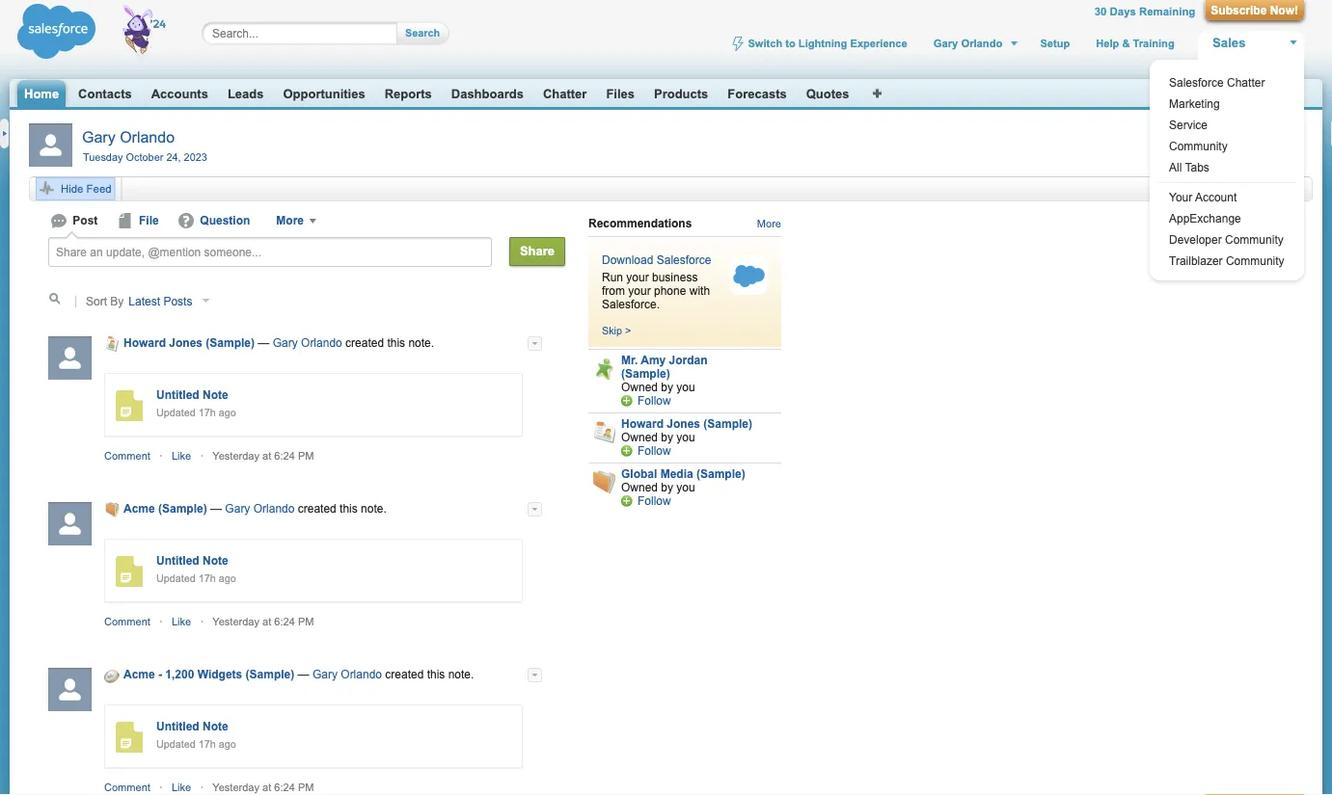 Task type: vqa. For each thing, say whether or not it's contained in the screenshot.
middle note.
yes



Task type: locate. For each thing, give the bounding box(es) containing it.
1 vertical spatial follow
[[638, 444, 671, 458]]

6:24 for 1,200
[[274, 782, 295, 794]]

chatter up marketing link at the right top
[[1227, 76, 1265, 89]]

3 ago from the top
[[219, 738, 236, 750]]

gary orlando image
[[29, 123, 72, 167], [48, 668, 92, 712]]

1 vertical spatial you
[[677, 431, 695, 444]]

jones down 'posts'
[[169, 337, 203, 350]]

1 vertical spatial like
[[172, 616, 191, 628]]

salesforce inside salesforce chatter marketing service community all tabs
[[1169, 76, 1224, 89]]

all
[[1169, 161, 1182, 174]]

1 horizontal spatial created
[[345, 337, 384, 350]]

1 horizontal spatial more link
[[757, 217, 781, 232]]

howard inside the howard jones (sample) owned by you
[[621, 417, 664, 431]]

3 application from the top
[[528, 668, 542, 683]]

17h down acme - 1,200 widgets (sample) link
[[199, 738, 216, 750]]

days
[[1110, 5, 1136, 17]]

(sample) inside "link"
[[158, 503, 207, 516]]

your up salesforce.
[[628, 284, 651, 297]]

2 horizontal spatial note.
[[448, 669, 474, 682]]

1 vertical spatial we can't provide a preview for this file image
[[116, 723, 143, 753]]

2 vertical spatial application
[[528, 668, 542, 683]]

community down developer community link
[[1226, 255, 1284, 268]]

you for media
[[677, 481, 695, 494]]

2 vertical spatial comment link
[[104, 782, 150, 794]]

community
[[1169, 140, 1228, 153], [1225, 233, 1284, 246], [1226, 255, 1284, 268]]

more link
[[262, 214, 328, 230], [757, 217, 781, 232]]

1 yesterday at 6:24 pm from the top
[[213, 450, 314, 463]]

0 vertical spatial at
[[262, 450, 271, 463]]

1 vertical spatial — gary orlando created this note.
[[207, 503, 387, 516]]

created
[[345, 337, 384, 350], [298, 503, 336, 516], [385, 669, 424, 682]]

1 horizontal spatial jones
[[667, 417, 700, 431]]

community down appexchange link
[[1225, 233, 1284, 246]]

—
[[258, 337, 269, 350], [210, 503, 222, 516], [298, 669, 309, 682]]

like link for 1,200
[[172, 782, 191, 794]]

ago for 1,200
[[219, 738, 236, 750]]

by for jones
[[661, 431, 673, 444]]

acme inside acme - 1,200 widgets (sample) link
[[123, 669, 155, 682]]

1 untitled note updated 17h ago from the top
[[156, 389, 236, 419]]

1 untitled from the top
[[156, 389, 199, 402]]

acme right the account icon
[[123, 503, 155, 516]]

yesterday for (sample)
[[213, 450, 259, 463]]

2 untitled note link from the top
[[156, 555, 228, 568]]

yesterday at 6:24 pm
[[213, 450, 314, 463], [213, 616, 314, 628], [213, 782, 314, 794]]

jones up global media (sample) link
[[667, 417, 700, 431]]

gary orlando image up hide feed image
[[29, 123, 72, 167]]

amy
[[641, 354, 666, 367]]

1 comment · like · from the top
[[104, 450, 210, 463]]

2 vertical spatial yesterday
[[213, 782, 259, 794]]

3 pm from the top
[[298, 782, 314, 794]]

marketing link
[[1154, 94, 1300, 115]]

0 vertical spatial yesterday
[[213, 450, 259, 463]]

— for howard jones (sample)
[[258, 337, 269, 350]]

3 note from the top
[[203, 721, 228, 734]]

3 untitled from the top
[[156, 721, 199, 734]]

6:24
[[274, 450, 295, 463], [274, 616, 295, 628], [274, 782, 295, 794]]

latest
[[129, 295, 160, 308]]

gary orlando link for acme - 1,200 widgets (sample)
[[312, 669, 382, 682]]

1 horizontal spatial —
[[258, 337, 269, 350]]

2 follow link from the top
[[638, 444, 671, 458]]

0 horizontal spatial —
[[210, 503, 222, 516]]

global media (sample) image
[[592, 471, 615, 494]]

— right the acme (sample)
[[210, 503, 222, 516]]

yesterday at 6:24 pm link
[[213, 450, 314, 463], [213, 616, 314, 628], [213, 782, 314, 794]]

community up tabs
[[1169, 140, 1228, 153]]

business
[[652, 271, 698, 284]]

1 6:24 from the top
[[274, 450, 295, 463]]

2 vertical spatial created
[[385, 669, 424, 682]]

untitled note link for -
[[156, 721, 228, 734]]

this for howard jones (sample)
[[387, 337, 405, 350]]

3 owned from the top
[[621, 481, 658, 494]]

2 vertical spatial note.
[[448, 669, 474, 682]]

2 gary orlando image from the top
[[48, 503, 92, 546]]

2 like from the top
[[172, 616, 191, 628]]

2 application from the top
[[528, 503, 542, 517]]

owned inside mr. amy jordan (sample) owned by you
[[621, 381, 658, 394]]

note down howard jones (sample)
[[203, 389, 228, 402]]

note down the acme (sample)
[[203, 555, 228, 568]]

gary
[[933, 37, 958, 49], [82, 129, 115, 146], [273, 337, 298, 350], [225, 503, 250, 516], [312, 669, 338, 682]]

2 owned from the top
[[621, 431, 658, 444]]

0 vertical spatial by
[[661, 381, 673, 394]]

widgets
[[197, 669, 242, 682]]

2 pm from the top
[[298, 616, 314, 628]]

contacts
[[78, 86, 132, 101]]

1 follow from the top
[[638, 394, 671, 407]]

1 vertical spatial follow link
[[638, 444, 671, 458]]

hide feed image
[[40, 181, 55, 197]]

products link
[[654, 86, 708, 101]]

1 horizontal spatial note.
[[408, 337, 434, 350]]

3 yesterday at 6:24 pm from the top
[[213, 782, 314, 794]]

we can't provide a preview for this file image for howard
[[116, 391, 143, 422]]

2 you from the top
[[677, 431, 695, 444]]

follow for jones
[[638, 444, 671, 458]]

1 we can't provide a preview for this file image from the top
[[116, 391, 143, 422]]

3 like link from the top
[[172, 782, 191, 794]]

2 vertical spatial like link
[[172, 782, 191, 794]]

you down jordan
[[677, 381, 695, 394]]

mr. amy jordan (sample) image
[[592, 357, 615, 380]]

1 vertical spatial like link
[[172, 616, 191, 628]]

salesforce
[[1169, 76, 1224, 89], [657, 254, 711, 267]]

mr. amy jordan (sample) owned by you
[[621, 354, 708, 394]]

you for jones
[[677, 431, 695, 444]]

hide
[[61, 183, 83, 195]]

2 updated from the top
[[156, 573, 196, 585]]

0 vertical spatial application
[[528, 337, 542, 351]]

17h down howard jones (sample)
[[199, 407, 216, 419]]

yesterday
[[213, 450, 259, 463], [213, 616, 259, 628], [213, 782, 259, 794]]

note down widgets
[[203, 721, 228, 734]]

3 at from the top
[[262, 782, 271, 794]]

0 vertical spatial like link
[[172, 450, 191, 463]]

by inside the howard jones (sample) owned by you
[[661, 431, 673, 444]]

1 application from the top
[[528, 337, 542, 351]]

note for jones
[[203, 389, 228, 402]]

howard jones (sample) image
[[592, 420, 615, 444]]

1 vertical spatial untitled note updated 17h ago
[[156, 555, 236, 585]]

global media (sample) owned by you
[[621, 468, 745, 494]]

— gary orlando created this note. for howard jones (sample)
[[255, 337, 434, 350]]

1 vertical spatial untitled
[[156, 555, 199, 568]]

pm for (sample)
[[298, 450, 314, 463]]

1 follow link from the top
[[638, 394, 671, 407]]

2 note from the top
[[203, 555, 228, 568]]

0 vertical spatial gary orlando image
[[29, 123, 72, 167]]

2 vertical spatial yesterday at 6:24 pm
[[213, 782, 314, 794]]

gary inside gary orlando tuesday october 24, 2023
[[82, 129, 115, 146]]

(sample) inside the howard jones (sample) owned by you
[[704, 417, 752, 431]]

·
[[159, 450, 163, 463], [200, 450, 204, 463], [159, 616, 163, 628], [200, 616, 204, 628], [159, 782, 163, 794], [200, 782, 204, 794]]

0 horizontal spatial salesforce
[[657, 254, 711, 267]]

updated for jones
[[156, 407, 196, 419]]

2 vertical spatial comment
[[104, 782, 150, 794]]

None text field
[[56, 245, 484, 260]]

comment · like · for 1,200
[[104, 782, 210, 794]]

— right howard jones (sample)
[[258, 337, 269, 350]]

2 vertical spatial at
[[262, 782, 271, 794]]

1 updated from the top
[[156, 407, 196, 419]]

you down global media (sample) link
[[677, 481, 695, 494]]

follow link right follow this lead to receive updates in your feed. icon at the left
[[638, 394, 671, 407]]

|
[[74, 294, 77, 307]]

0 vertical spatial follow link
[[638, 394, 671, 407]]

follow link right follow this contact to receive updates in your feed. icon
[[638, 444, 671, 458]]

like for (sample)
[[172, 450, 191, 463]]

1 by from the top
[[661, 381, 673, 394]]

acme - 1,200 widgets (sample) link
[[104, 668, 294, 684]]

created for acme - 1,200 widgets (sample)
[[385, 669, 424, 682]]

you
[[677, 381, 695, 394], [677, 431, 695, 444], [677, 481, 695, 494]]

howard
[[123, 337, 166, 350], [621, 417, 664, 431]]

3 by from the top
[[661, 481, 673, 494]]

updated right we can't provide a preview for this file icon
[[156, 573, 196, 585]]

follow link for jones
[[638, 444, 671, 458]]

untitled for (sample)
[[156, 555, 199, 568]]

recommendations
[[588, 217, 692, 230]]

0 vertical spatial pm
[[298, 450, 314, 463]]

yesterday at 6:24 pm for 1,200
[[213, 782, 314, 794]]

application
[[528, 337, 542, 351], [528, 503, 542, 517], [528, 668, 542, 683]]

2 vertical spatial like
[[172, 782, 191, 794]]

owned down global
[[621, 481, 658, 494]]

1 vertical spatial gary orlando image
[[48, 503, 92, 546]]

developer
[[1169, 233, 1222, 246]]

2 vertical spatial owned
[[621, 481, 658, 494]]

0 vertical spatial gary orlando image
[[48, 337, 92, 380]]

1 vertical spatial untitled note link
[[156, 555, 228, 568]]

comment · like · for (sample)
[[104, 450, 210, 463]]

0 vertical spatial 6:24
[[274, 450, 295, 463]]

salesforce.com image
[[13, 0, 181, 63]]

1 ago from the top
[[219, 407, 236, 419]]

follow right follow this lead to receive updates in your feed. icon at the left
[[638, 394, 671, 407]]

0 vertical spatial untitled
[[156, 389, 199, 402]]

1 vertical spatial jones
[[667, 417, 700, 431]]

1 you from the top
[[677, 381, 695, 394]]

we can't provide a preview for this file image down contact "image"
[[116, 391, 143, 422]]

2 vertical spatial — gary orlando created this note.
[[294, 669, 474, 682]]

switch to lightning experience
[[748, 37, 907, 49]]

jones inside howard jones (sample) link
[[169, 337, 203, 350]]

1 vertical spatial acme
[[123, 669, 155, 682]]

1 comment from the top
[[104, 450, 150, 463]]

2 comment link from the top
[[104, 616, 150, 628]]

1 vertical spatial community
[[1225, 233, 1284, 246]]

by down mr. amy jordan (sample) link
[[661, 381, 673, 394]]

1 vertical spatial ago
[[219, 573, 236, 585]]

dashboards
[[451, 86, 524, 101]]

1 yesterday from the top
[[213, 450, 259, 463]]

owned inside the howard jones (sample) owned by you
[[621, 431, 658, 444]]

howard jones (sample) link for created this note.
[[104, 337, 255, 352]]

1 owned from the top
[[621, 381, 658, 394]]

untitled note updated 17h ago right we can't provide a preview for this file icon
[[156, 555, 236, 585]]

your account appexchange developer community trailblazer community
[[1169, 191, 1284, 268]]

gary orlando image left opportunity 'image' on the left of the page
[[48, 668, 92, 712]]

you up global media (sample) link
[[677, 431, 695, 444]]

like
[[172, 450, 191, 463], [172, 616, 191, 628], [172, 782, 191, 794]]

ago
[[219, 407, 236, 419], [219, 573, 236, 585], [219, 738, 236, 750]]

you inside global media (sample) owned by you
[[677, 481, 695, 494]]

from
[[602, 284, 625, 297]]

3 yesterday from the top
[[213, 782, 259, 794]]

0 horizontal spatial howard jones (sample) link
[[104, 337, 255, 352]]

dashboards link
[[451, 86, 524, 101]]

untitled note updated 17h ago down acme - 1,200 widgets (sample) link
[[156, 721, 236, 750]]

by inside global media (sample) owned by you
[[661, 481, 673, 494]]

0 vertical spatial this
[[387, 337, 405, 350]]

updated down 1,200
[[156, 738, 196, 750]]

3 comment · like · from the top
[[104, 782, 210, 794]]

salesforce up business
[[657, 254, 711, 267]]

2023
[[184, 151, 207, 163]]

0 vertical spatial note
[[203, 389, 228, 402]]

0 vertical spatial howard
[[123, 337, 166, 350]]

phone
[[654, 284, 686, 297]]

1 acme from the top
[[123, 503, 155, 516]]

follow link right follow this account to receive updates in your feed. image
[[638, 495, 671, 508]]

>
[[625, 325, 631, 337]]

(sample)
[[206, 337, 255, 350], [621, 367, 670, 380], [704, 417, 752, 431], [696, 468, 745, 481], [158, 503, 207, 516], [246, 669, 294, 682]]

untitled
[[156, 389, 199, 402], [156, 555, 199, 568], [156, 721, 199, 734]]

note
[[203, 389, 228, 402], [203, 555, 228, 568], [203, 721, 228, 734]]

reports link
[[385, 86, 432, 101]]

— gary orlando created this note. for acme - 1,200 widgets (sample)
[[294, 669, 474, 682]]

2 vertical spatial yesterday at 6:24 pm link
[[213, 782, 314, 794]]

we can't provide a preview for this file image for acme
[[116, 723, 143, 753]]

salesforce chatter marketing service community all tabs
[[1169, 76, 1265, 174]]

jones
[[169, 337, 203, 350], [667, 417, 700, 431]]

2 untitled from the top
[[156, 555, 199, 568]]

0 horizontal spatial howard
[[123, 337, 166, 350]]

untitled for jones
[[156, 389, 199, 402]]

chatter
[[1227, 76, 1265, 89], [543, 86, 587, 101]]

0 vertical spatial howard jones (sample) link
[[104, 337, 255, 352]]

salesforce inside download salesforce link
[[657, 254, 711, 267]]

we can't provide a preview for this file image
[[116, 557, 143, 587]]

1 like link from the top
[[172, 450, 191, 463]]

howard jones (sample) link for howard jones (sample) owned by you
[[621, 417, 752, 431]]

2 vertical spatial community
[[1226, 255, 1284, 268]]

like link
[[172, 450, 191, 463], [172, 616, 191, 628], [172, 782, 191, 794]]

gary orlando link for acme (sample)
[[225, 503, 295, 516]]

comment for (sample)
[[104, 450, 150, 463]]

by inside mr. amy jordan (sample) owned by you
[[661, 381, 673, 394]]

1 vertical spatial application
[[528, 503, 542, 517]]

2 vertical spatial untitled note updated 17h ago
[[156, 721, 236, 750]]

note. for acme (sample)
[[361, 503, 387, 516]]

2 vertical spatial untitled note link
[[156, 721, 228, 734]]

0 vertical spatial created
[[345, 337, 384, 350]]

updated down howard jones (sample)
[[156, 407, 196, 419]]

3 yesterday at 6:24 pm link from the top
[[213, 782, 314, 794]]

0 vertical spatial jones
[[169, 337, 203, 350]]

0 vertical spatial ago
[[219, 407, 236, 419]]

1 vertical spatial updated
[[156, 573, 196, 585]]

jones inside the howard jones (sample) owned by you
[[667, 417, 700, 431]]

follow right follow this account to receive updates in your feed. image
[[638, 495, 671, 508]]

1 vertical spatial pm
[[298, 616, 314, 628]]

pm for 1,200
[[298, 782, 314, 794]]

2 17h from the top
[[199, 573, 216, 585]]

0 vertical spatial yesterday at 6:24 pm
[[213, 450, 314, 463]]

we can't provide a preview for this file image
[[116, 391, 143, 422], [116, 723, 143, 753]]

— gary orlando created this note. for acme (sample)
[[207, 503, 387, 516]]

files
[[606, 86, 635, 101]]

howard jones (sample) link up global media (sample) link
[[621, 417, 752, 431]]

1 at from the top
[[262, 450, 271, 463]]

0 vertical spatial 17h
[[199, 407, 216, 419]]

howard jones (sample) link down 'posts'
[[104, 337, 255, 352]]

0 vertical spatial comment link
[[104, 450, 150, 463]]

1 vertical spatial by
[[661, 431, 673, 444]]

2 vertical spatial 17h
[[199, 738, 216, 750]]

pm
[[298, 450, 314, 463], [298, 616, 314, 628], [298, 782, 314, 794]]

0 horizontal spatial jones
[[169, 337, 203, 350]]

comment link for (sample)
[[104, 450, 150, 463]]

2 acme from the top
[[123, 669, 155, 682]]

by
[[661, 381, 673, 394], [661, 431, 673, 444], [661, 481, 673, 494]]

0 horizontal spatial note.
[[361, 503, 387, 516]]

1 note from the top
[[203, 389, 228, 402]]

untitled note link down the acme (sample)
[[156, 555, 228, 568]]

untitled note updated 17h ago
[[156, 389, 236, 419], [156, 555, 236, 585], [156, 721, 236, 750]]

0 vertical spatial salesforce
[[1169, 76, 1224, 89]]

0 vertical spatial comment
[[104, 450, 150, 463]]

0 vertical spatial comment · like ·
[[104, 450, 210, 463]]

by up media
[[661, 431, 673, 444]]

follow link for media
[[638, 495, 671, 508]]

24,
[[166, 151, 181, 163]]

gary orlando link for howard jones (sample)
[[273, 337, 342, 350]]

1 horizontal spatial more
[[757, 218, 781, 230]]

acme
[[123, 503, 155, 516], [123, 669, 155, 682]]

follow this account to receive updates in your feed. image
[[621, 496, 633, 507]]

untitled right we can't provide a preview for this file icon
[[156, 555, 199, 568]]

0 vertical spatial — gary orlando created this note.
[[255, 337, 434, 350]]

2 vertical spatial pm
[[298, 782, 314, 794]]

like link for (sample)
[[172, 450, 191, 463]]

— right widgets
[[298, 669, 309, 682]]

global media (sample) link
[[621, 468, 745, 481]]

howard down follow this lead to receive updates in your feed. icon at the left
[[621, 417, 664, 431]]

quotes link
[[806, 86, 849, 101]]

2 vertical spatial —
[[298, 669, 309, 682]]

by down media
[[661, 481, 673, 494]]

by
[[110, 295, 124, 308]]

2 like link from the top
[[172, 616, 191, 628]]

untitled note link down acme - 1,200 widgets (sample) link
[[156, 721, 228, 734]]

untitled note link down howard jones (sample)
[[156, 389, 228, 402]]

owned for global
[[621, 481, 658, 494]]

hide feed link
[[40, 181, 112, 197]]

gary orlando image left the account icon
[[48, 503, 92, 546]]

we can't provide a preview for this file image down opportunity 'image' on the left of the page
[[116, 723, 143, 753]]

1 comment link from the top
[[104, 450, 150, 463]]

forecasts link
[[728, 86, 787, 101]]

2 follow from the top
[[638, 444, 671, 458]]

community inside salesforce chatter marketing service community all tabs
[[1169, 140, 1228, 153]]

2 by from the top
[[661, 431, 673, 444]]

17h
[[199, 407, 216, 419], [199, 573, 216, 585], [199, 738, 216, 750]]

follow right follow this contact to receive updates in your feed. icon
[[638, 444, 671, 458]]

howard for howard jones (sample) owned by you
[[621, 417, 664, 431]]

1 vertical spatial yesterday at 6:24 pm
[[213, 616, 314, 628]]

0 vertical spatial you
[[677, 381, 695, 394]]

&
[[1122, 37, 1130, 49]]

salesforce.
[[602, 298, 660, 311]]

1 yesterday at 6:24 pm link from the top
[[213, 450, 314, 463]]

3 follow from the top
[[638, 495, 671, 508]]

quotes
[[806, 86, 849, 101]]

orlando for howard jones (sample)
[[301, 337, 342, 350]]

run
[[602, 271, 623, 284]]

owned up follow this contact to receive updates in your feed. icon
[[621, 431, 658, 444]]

with
[[689, 284, 710, 297]]

3 comment from the top
[[104, 782, 150, 794]]

2 horizontal spatial created
[[385, 669, 424, 682]]

ago for (sample)
[[219, 407, 236, 419]]

untitled down howard jones (sample)
[[156, 389, 199, 402]]

3 comment link from the top
[[104, 782, 150, 794]]

community for tabs
[[1169, 140, 1228, 153]]

1 vertical spatial comment link
[[104, 616, 150, 628]]

1 gary orlando image from the top
[[48, 337, 92, 380]]

0 vertical spatial we can't provide a preview for this file image
[[116, 391, 143, 422]]

you inside the howard jones (sample) owned by you
[[677, 431, 695, 444]]

owned up follow this lead to receive updates in your feed. icon at the left
[[621, 381, 658, 394]]

orlando for acme (sample)
[[253, 503, 295, 516]]

comment · like ·
[[104, 450, 210, 463], [104, 616, 210, 628], [104, 782, 210, 794]]

0 vertical spatial note.
[[408, 337, 434, 350]]

untitled note updated 17h ago down howard jones (sample)
[[156, 389, 236, 419]]

0 vertical spatial follow
[[638, 394, 671, 407]]

None button
[[1205, 0, 1304, 20], [397, 22, 440, 45], [509, 237, 565, 266], [1205, 0, 1304, 20], [397, 22, 440, 45], [509, 237, 565, 266]]

comment for 1,200
[[104, 782, 150, 794]]

comment
[[104, 450, 150, 463], [104, 616, 150, 628], [104, 782, 150, 794]]

skip
[[602, 325, 622, 337]]

untitled down 1,200
[[156, 721, 199, 734]]

2 vertical spatial by
[[661, 481, 673, 494]]

1 like from the top
[[172, 450, 191, 463]]

acme for acme - 1,200 widgets (sample)
[[123, 669, 155, 682]]

3 6:24 from the top
[[274, 782, 295, 794]]

forecasts
[[728, 86, 787, 101]]

application for 1,200
[[528, 668, 542, 683]]

2 vertical spatial 6:24
[[274, 782, 295, 794]]

1 horizontal spatial howard
[[621, 417, 664, 431]]

3 follow link from the top
[[638, 495, 671, 508]]

help
[[1096, 37, 1119, 49]]

3 17h from the top
[[199, 738, 216, 750]]

2 we can't provide a preview for this file image from the top
[[116, 723, 143, 753]]

2 vertical spatial follow
[[638, 495, 671, 508]]

gary orlando image for acme
[[48, 503, 92, 546]]

0 vertical spatial community
[[1169, 140, 1228, 153]]

1 vertical spatial 17h
[[199, 573, 216, 585]]

owned inside global media (sample) owned by you
[[621, 481, 658, 494]]

1 pm from the top
[[298, 450, 314, 463]]

0 vertical spatial acme
[[123, 503, 155, 516]]

salesforce up marketing
[[1169, 76, 1224, 89]]

30 days remaining
[[1095, 5, 1195, 17]]

1 vertical spatial at
[[262, 616, 271, 628]]

acme left the -
[[123, 669, 155, 682]]

1 vertical spatial 6:24
[[274, 616, 295, 628]]

acme inside acme (sample) "link"
[[123, 503, 155, 516]]

3 you from the top
[[677, 481, 695, 494]]

1 17h from the top
[[199, 407, 216, 419]]

gary orlando image left contact "image"
[[48, 337, 92, 380]]

1 untitled note link from the top
[[156, 389, 228, 402]]

3 updated from the top
[[156, 738, 196, 750]]

3 untitled note link from the top
[[156, 721, 228, 734]]

1 vertical spatial this
[[340, 503, 358, 516]]

2 untitled note updated 17h ago from the top
[[156, 555, 236, 585]]

chatter left files
[[543, 86, 587, 101]]

by for media
[[661, 481, 673, 494]]

17h right we can't provide a preview for this file icon
[[199, 573, 216, 585]]

2 vertical spatial note
[[203, 721, 228, 734]]

3 like from the top
[[172, 782, 191, 794]]

1 vertical spatial salesforce
[[657, 254, 711, 267]]

gary orlando image
[[48, 337, 92, 380], [48, 503, 92, 546]]

your account link
[[1154, 187, 1300, 208]]

3 untitled note updated 17h ago from the top
[[156, 721, 236, 750]]

2 vertical spatial follow link
[[638, 495, 671, 508]]

howard right contact "image"
[[123, 337, 166, 350]]

download
[[602, 254, 653, 267]]



Task type: describe. For each thing, give the bounding box(es) containing it.
acme (sample) link
[[104, 503, 207, 518]]

2 yesterday from the top
[[213, 616, 259, 628]]

products
[[654, 86, 708, 101]]

yesterday at 6:24 pm link for 1,200
[[213, 782, 314, 794]]

file
[[139, 214, 159, 227]]

leads
[[228, 86, 264, 101]]

hide feed
[[61, 183, 112, 195]]

accounts link
[[151, 86, 208, 101]]

help & training link
[[1094, 37, 1177, 49]]

home link
[[24, 86, 59, 102]]

gary for howard jones (sample)
[[273, 337, 298, 350]]

like for 1,200
[[172, 782, 191, 794]]

download salesforce
[[602, 254, 711, 267]]

— for acme (sample)
[[210, 503, 222, 516]]

untitled for -
[[156, 721, 199, 734]]

acme for acme (sample)
[[123, 503, 155, 516]]

all tabs image
[[872, 86, 884, 98]]

sort by latest posts
[[86, 295, 192, 308]]

global
[[621, 468, 657, 481]]

download salesforce link
[[602, 254, 768, 295]]

17h for (sample)
[[199, 407, 216, 419]]

2 yesterday at 6:24 pm from the top
[[213, 616, 314, 628]]

help & training
[[1096, 37, 1175, 49]]

note for -
[[203, 721, 228, 734]]

orlando for acme - 1,200 widgets (sample)
[[341, 669, 382, 682]]

gary for acme (sample)
[[225, 503, 250, 516]]

this for acme (sample)
[[340, 503, 358, 516]]

sort
[[86, 295, 107, 308]]

setup link
[[1038, 37, 1072, 49]]

feed
[[86, 183, 112, 195]]

30
[[1095, 5, 1107, 17]]

follow for media
[[638, 495, 671, 508]]

mr.
[[621, 354, 638, 367]]

all tabs link
[[1154, 157, 1300, 178]]

— for acme - 1,200 widgets (sample)
[[298, 669, 309, 682]]

(sample) inside mr. amy jordan (sample) owned by you
[[621, 367, 670, 380]]

opportunities
[[283, 86, 365, 101]]

note for (sample)
[[203, 555, 228, 568]]

switch
[[748, 37, 783, 49]]

at for 1,200
[[262, 782, 271, 794]]

marketing
[[1169, 97, 1220, 110]]

untitled note updated 17h ago for (sample)
[[156, 555, 236, 585]]

skip > link
[[602, 325, 631, 337]]

follow this lead to receive updates in your feed. image
[[621, 395, 633, 407]]

gary for acme - 1,200 widgets (sample)
[[312, 669, 338, 682]]

application for (sample)
[[528, 337, 542, 351]]

created for acme (sample)
[[298, 503, 336, 516]]

october
[[126, 151, 163, 163]]

remaining
[[1139, 5, 1195, 17]]

run your business from your phone with salesforce.
[[602, 271, 710, 311]]

jordan
[[669, 354, 708, 367]]

community link
[[1154, 136, 1300, 157]]

2 6:24 from the top
[[274, 616, 295, 628]]

account image
[[104, 503, 120, 518]]

media
[[660, 468, 693, 481]]

note. for howard jones (sample)
[[408, 337, 434, 350]]

opportunities link
[[283, 86, 365, 101]]

home
[[24, 86, 59, 101]]

contact image
[[104, 337, 120, 352]]

17h for 1,200
[[199, 738, 216, 750]]

2 comment from the top
[[104, 616, 150, 628]]

this for acme - 1,200 widgets (sample)
[[427, 669, 445, 682]]

contacts link
[[78, 86, 132, 101]]

howard jones (sample) owned by you
[[621, 417, 752, 444]]

sales
[[1213, 35, 1246, 50]]

2 at from the top
[[262, 616, 271, 628]]

howard jones (sample)
[[123, 337, 255, 350]]

created for howard jones (sample)
[[345, 337, 384, 350]]

0 horizontal spatial more link
[[262, 214, 328, 230]]

chatter inside salesforce chatter marketing service community all tabs
[[1227, 76, 1265, 89]]

1 vertical spatial gary orlando image
[[48, 668, 92, 712]]

follow for amy
[[638, 394, 671, 407]]

chatter link
[[543, 86, 587, 101]]

setup
[[1040, 37, 1070, 49]]

question
[[200, 214, 250, 227]]

tuesday
[[83, 151, 123, 163]]

to
[[785, 37, 796, 49]]

follow link for amy
[[638, 394, 671, 407]]

community for community
[[1225, 233, 1284, 246]]

lightning
[[799, 37, 847, 49]]

orlando inside gary orlando tuesday october 24, 2023
[[120, 129, 175, 146]]

updated for (sample)
[[156, 573, 196, 585]]

0 horizontal spatial chatter
[[543, 86, 587, 101]]

2 ago from the top
[[219, 573, 236, 585]]

posts
[[163, 295, 192, 308]]

yesterday for 1,200
[[213, 782, 259, 794]]

appexchange
[[1169, 212, 1241, 225]]

Search... text field
[[212, 26, 378, 41]]

skip >
[[602, 325, 631, 337]]

untitled note updated 17h ago for jones
[[156, 389, 236, 419]]

at for (sample)
[[262, 450, 271, 463]]

acme - 1,200 widgets (sample)
[[123, 669, 294, 682]]

tabs
[[1185, 161, 1209, 174]]

trailblazer
[[1169, 255, 1223, 268]]

acme (sample)
[[123, 503, 207, 516]]

question link
[[176, 212, 251, 230]]

file link
[[114, 212, 160, 230]]

account
[[1195, 191, 1237, 204]]

reports
[[385, 86, 432, 101]]

leads link
[[228, 86, 264, 101]]

2 yesterday at 6:24 pm link from the top
[[213, 616, 314, 628]]

(sample) inside global media (sample) owned by you
[[696, 468, 745, 481]]

6:24 for (sample)
[[274, 450, 295, 463]]

files link
[[606, 86, 635, 101]]

gary orlando image for howard
[[48, 337, 92, 380]]

service
[[1169, 119, 1208, 132]]

switch to lightning experience link
[[730, 36, 909, 52]]

training
[[1133, 37, 1175, 49]]

tuesday october 24, 2023 link
[[83, 151, 207, 163]]

accounts
[[151, 86, 208, 101]]

30 days remaining link
[[1095, 5, 1195, 17]]

post link
[[48, 212, 99, 240]]

untitled note link for (sample)
[[156, 555, 228, 568]]

mr. amy jordan (sample) link
[[621, 354, 708, 380]]

howard for howard jones (sample)
[[123, 337, 166, 350]]

owned for howard
[[621, 431, 658, 444]]

you inside mr. amy jordan (sample) owned by you
[[677, 381, 695, 394]]

your down download
[[626, 271, 649, 284]]

0 horizontal spatial more
[[276, 214, 304, 227]]

trailblazer community link
[[1154, 251, 1300, 272]]

note. for acme - 1,200 widgets (sample)
[[448, 669, 474, 682]]

search this feed... image
[[49, 293, 60, 305]]

click to open sidebar [alt+s] image
[[0, 119, 9, 149]]

jones for howard jones (sample) owned by you
[[667, 417, 700, 431]]

yesterday at 6:24 pm link for (sample)
[[213, 450, 314, 463]]

opportunity image
[[104, 668, 120, 684]]

follow this contact to receive updates in your feed. image
[[621, 445, 633, 457]]

updated for -
[[156, 738, 196, 750]]

gary orlando
[[933, 37, 1003, 49]]

-
[[158, 669, 162, 682]]

post
[[73, 214, 98, 227]]

yesterday at 6:24 pm for (sample)
[[213, 450, 314, 463]]

untitled note updated 17h ago for -
[[156, 721, 236, 750]]

2 comment · like · from the top
[[104, 616, 210, 628]]

your
[[1169, 191, 1193, 204]]

appexchange link
[[1154, 208, 1300, 230]]

comment link for 1,200
[[104, 782, 150, 794]]

untitled note link for jones
[[156, 389, 228, 402]]

developer community link
[[1154, 230, 1300, 251]]

jones for howard jones (sample)
[[169, 337, 203, 350]]



